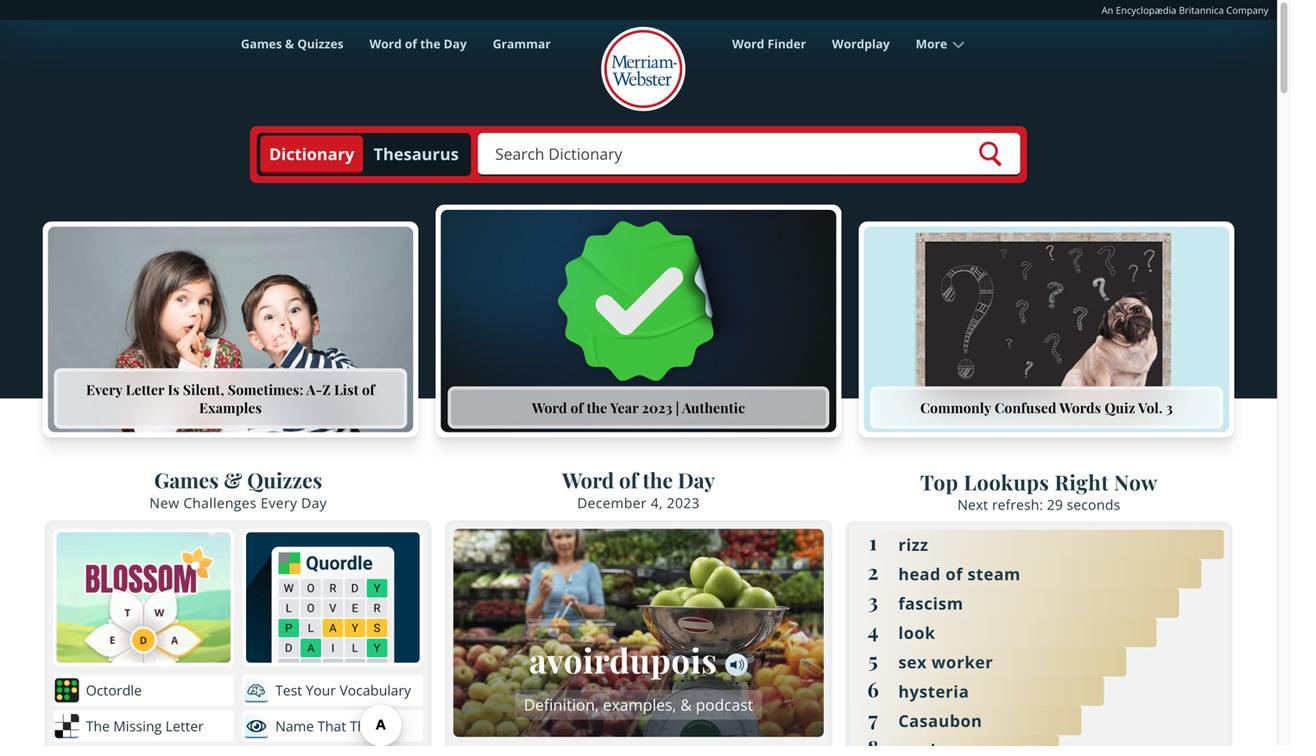 Task type: locate. For each thing, give the bounding box(es) containing it.
every inside every letter is silent, sometimes: a-z list of examples
[[86, 380, 123, 399]]

a-
[[307, 380, 322, 399]]

of inside word of the day link
[[405, 35, 417, 52]]

0 horizontal spatial day
[[301, 494, 327, 512]]

quizzes
[[297, 35, 344, 52], [247, 466, 322, 494]]

letter right missing
[[166, 717, 204, 735]]

wordplay link
[[821, 27, 902, 60]]

3 right vol.
[[1167, 398, 1173, 417]]

hysteria
[[899, 681, 970, 703]]

& inside games & quizzes new challenges every day
[[224, 466, 242, 494]]

every left is
[[86, 380, 123, 399]]

2023 left the |
[[642, 398, 673, 417]]

letter
[[126, 380, 164, 399], [166, 717, 204, 735]]

5
[[869, 646, 879, 674]]

day inside word of the day december 4, 2023
[[678, 466, 715, 494]]

1 vertical spatial every
[[261, 494, 297, 512]]

1 horizontal spatial the
[[587, 398, 608, 417]]

the
[[420, 35, 441, 52], [587, 398, 608, 417], [643, 466, 673, 494]]

word of the day december 4, 2023
[[562, 466, 715, 512]]

0 vertical spatial quizzes
[[297, 35, 344, 52]]

games
[[241, 35, 282, 52], [154, 466, 219, 494]]

vol.
[[1139, 398, 1163, 417]]

the
[[86, 717, 110, 735]]

the inside word of the year 2023 | authentic link
[[587, 398, 608, 417]]

0 horizontal spatial 3
[[868, 587, 879, 615]]

quizzes for games & quizzes
[[297, 35, 344, 52]]

quizzes inside games & quizzes new challenges every day
[[247, 466, 322, 494]]

word of the year 2023 | authentic link
[[436, 205, 842, 438]]

2 horizontal spatial the
[[643, 466, 673, 494]]

1 vertical spatial 2023
[[667, 494, 700, 512]]

day inside games & quizzes new challenges every day
[[301, 494, 327, 512]]

now
[[1115, 468, 1158, 496]]

octordle icon 8 dots image
[[55, 679, 79, 703]]

is
[[168, 380, 180, 399]]

head
[[899, 563, 941, 586]]

2 horizontal spatial day
[[678, 466, 715, 494]]

the inside word of the day link
[[420, 35, 441, 52]]

3
[[1167, 398, 1173, 417], [868, 587, 879, 615]]

1 horizontal spatial games
[[241, 35, 282, 52]]

word
[[370, 35, 402, 52], [732, 35, 765, 52], [532, 398, 567, 417], [562, 466, 614, 494]]

0 vertical spatial 3
[[1167, 398, 1173, 417]]

sex worker
[[899, 651, 994, 674]]

examples,
[[603, 695, 677, 716]]

vocab quiz brain speech bubble icon image
[[244, 679, 269, 703]]

company
[[1227, 3, 1269, 16]]

1 vertical spatial &
[[224, 466, 242, 494]]

fascism
[[899, 592, 964, 615]]

0 vertical spatial &
[[285, 35, 294, 52]]

2 vertical spatial &
[[681, 695, 692, 716]]

& for games & quizzes new challenges every day
[[224, 466, 242, 494]]

2023
[[642, 398, 673, 417], [667, 494, 700, 512]]

games inside games & quizzes new challenges every day
[[154, 466, 219, 494]]

confused
[[995, 398, 1057, 417]]

2023 right 4,
[[667, 494, 700, 512]]

1 vertical spatial games
[[154, 466, 219, 494]]

more button
[[905, 27, 977, 60]]

0 horizontal spatial every
[[86, 380, 123, 399]]

1 horizontal spatial day
[[444, 35, 467, 52]]

0 vertical spatial letter
[[126, 380, 164, 399]]

grammar
[[493, 35, 551, 52]]

0 horizontal spatial letter
[[126, 380, 164, 399]]

of for word of the day
[[405, 35, 417, 52]]

an encyclopædia britannica company
[[1102, 3, 1269, 16]]

authentic
[[682, 398, 746, 417]]

merriam-webster logo link
[[600, 27, 687, 113]]

2 horizontal spatial &
[[681, 695, 692, 716]]

name
[[275, 717, 314, 735]]

the inside word of the day december 4, 2023
[[643, 466, 673, 494]]

0 horizontal spatial &
[[224, 466, 242, 494]]

of for head of steam
[[946, 563, 963, 586]]

test your vocabulary link
[[243, 675, 423, 706]]

every right challenges
[[261, 494, 297, 512]]

of inside word of the day december 4, 2023
[[619, 466, 638, 494]]

1 vertical spatial the
[[587, 398, 608, 417]]

every letter is silent, sometimes: a-z list of examples link
[[43, 222, 419, 438]]

0 vertical spatial games
[[241, 35, 282, 52]]

the for word of the day
[[420, 35, 441, 52]]

28
[[1047, 496, 1064, 514]]

2 vertical spatial the
[[643, 466, 673, 494]]

test your vocabulary
[[275, 681, 411, 700]]

&
[[285, 35, 294, 52], [224, 466, 242, 494], [681, 695, 692, 716]]

words
[[1060, 398, 1102, 417]]

name that thing
[[275, 717, 386, 735]]

0 vertical spatial 2023
[[642, 398, 673, 417]]

4,
[[651, 494, 663, 512]]

the missing letter
[[86, 717, 204, 735]]

1 vertical spatial 3
[[868, 587, 879, 615]]

definition, examples, & podcast
[[524, 695, 754, 716]]

2
[[868, 558, 879, 586]]

letter left is
[[126, 380, 164, 399]]

top
[[921, 468, 959, 496]]

commonly
[[921, 398, 992, 417]]

quizzes for games & quizzes new challenges every day
[[247, 466, 322, 494]]

games & quizzes
[[241, 35, 344, 52]]

octordle
[[86, 681, 142, 700]]

1 vertical spatial quizzes
[[247, 466, 322, 494]]

avoirdupois
[[529, 638, 718, 683]]

of inside word of the year 2023 | authentic link
[[571, 398, 584, 417]]

1 horizontal spatial &
[[285, 35, 294, 52]]

casaubon
[[899, 710, 983, 732]]

quordle game word lover plays daily image
[[246, 533, 420, 663]]

word of the day
[[370, 35, 467, 52]]

grammar link
[[482, 27, 562, 60]]

wordplay
[[832, 35, 890, 52]]

test
[[275, 681, 302, 700]]

every
[[86, 380, 123, 399], [261, 494, 297, 512]]

0 vertical spatial the
[[420, 35, 441, 52]]

next refresh: 28                 seconds
[[958, 496, 1121, 514]]

word inside word of the day december 4, 2023
[[562, 466, 614, 494]]

next
[[958, 496, 989, 514]]

3 down 2
[[868, 587, 879, 615]]

0 horizontal spatial games
[[154, 466, 219, 494]]

lookups
[[964, 468, 1050, 496]]

green checkmark stamp peeling slightly image
[[441, 210, 837, 433]]

games & quizzes link
[[230, 27, 355, 60]]

1 horizontal spatial letter
[[166, 717, 204, 735]]

thing
[[350, 717, 386, 735]]

list
[[334, 380, 359, 399]]

1 horizontal spatial every
[[261, 494, 297, 512]]

your
[[306, 681, 336, 700]]

steam
[[968, 563, 1021, 586]]

0 vertical spatial every
[[86, 380, 123, 399]]

word for word of the day december 4, 2023
[[562, 466, 614, 494]]

0 horizontal spatial the
[[420, 35, 441, 52]]

& for games & quizzes
[[285, 35, 294, 52]]



Task type: describe. For each thing, give the bounding box(es) containing it.
missing
[[113, 717, 162, 735]]

1 vertical spatial letter
[[166, 717, 204, 735]]

weighing a bundle of apples on an in store weighing scale image
[[454, 529, 824, 737]]

new
[[150, 494, 179, 512]]

quiz
[[1105, 398, 1136, 417]]

day for word of the day december 4, 2023
[[678, 466, 715, 494]]

7
[[869, 705, 879, 732]]

top lookups right now
[[921, 468, 1158, 496]]

seconds
[[1067, 496, 1121, 514]]

letter inside every letter is silent, sometimes: a-z list of examples
[[126, 380, 164, 399]]

head of steam
[[899, 563, 1021, 586]]

look
[[899, 622, 936, 644]]

every inside games & quizzes new challenges every day
[[261, 494, 297, 512]]

games & quizzes new challenges every day
[[150, 466, 327, 512]]

of for word of the year 2023 | authentic
[[571, 398, 584, 417]]

an
[[1102, 3, 1114, 16]]

blossom game flower image image
[[57, 533, 231, 663]]

rizz
[[899, 534, 929, 556]]

britannica
[[1179, 3, 1224, 16]]

word for word finder
[[732, 35, 765, 52]]

definition,
[[524, 695, 599, 716]]

commonly confused words quiz vol. 3 link
[[859, 222, 1235, 438]]

Search search field
[[478, 133, 1021, 176]]

the for word of the year 2023 | authentic
[[587, 398, 608, 417]]

silent,
[[183, 380, 224, 399]]

day for word of the day
[[444, 35, 467, 52]]

merriam-webster logo image
[[34, 0, 95, 15]]

the for word of the day december 4, 2023
[[643, 466, 673, 494]]

word of the year 2023 | authentic
[[532, 398, 746, 417]]

commonly confused words quiz vol. 3
[[921, 398, 1173, 417]]

& inside weighing a bundle of apples on an in store weighing scale image
[[681, 695, 692, 716]]

of inside every letter is silent, sometimes: a-z list of examples
[[362, 380, 375, 399]]

word of the day link
[[358, 27, 478, 60]]

refresh:
[[993, 496, 1044, 514]]

sweet smart pug puppy dog sitting in front of blackboard with chalk question marks image
[[864, 227, 1230, 433]]

name that thing eye icon image
[[244, 714, 269, 738]]

games for games & quizzes
[[241, 35, 282, 52]]

challenges
[[183, 494, 257, 512]]

word finder link
[[721, 27, 818, 60]]

word for word of the year 2023 | authentic
[[532, 398, 567, 417]]

word for word of the day
[[370, 35, 402, 52]]

podcast
[[696, 695, 754, 716]]

encyclopædia
[[1116, 3, 1177, 16]]

search word image
[[978, 141, 1003, 167]]

december
[[578, 494, 647, 512]]

merriam webster - established 1828 image
[[600, 27, 687, 113]]

every letter is silent, sometimes: a-z list of examples
[[86, 380, 375, 417]]

of for word of the day december 4, 2023
[[619, 466, 638, 494]]

octordle link
[[53, 675, 234, 706]]

that
[[318, 717, 346, 735]]

2023 inside word of the day december 4, 2023
[[667, 494, 700, 512]]

name that thing link
[[243, 711, 423, 742]]

year
[[610, 398, 639, 417]]

sometimes:
[[228, 380, 304, 399]]

z
[[322, 380, 331, 399]]

the missing letter link
[[53, 711, 234, 742]]

vocabulary
[[340, 681, 411, 700]]

image536372841 image
[[48, 227, 413, 433]]

sex
[[899, 651, 927, 674]]

4
[[868, 617, 879, 644]]

1
[[870, 529, 878, 556]]

finder
[[768, 35, 807, 52]]

examples
[[199, 398, 262, 417]]

6
[[868, 675, 880, 703]]

word finder
[[732, 35, 807, 52]]

right
[[1055, 468, 1109, 496]]

missing letter crossword icon image
[[55, 714, 79, 738]]

listen to the pronunciation of avoirdupois image
[[726, 654, 748, 676]]

1 horizontal spatial 3
[[1167, 398, 1173, 417]]

worker
[[932, 651, 994, 674]]

|
[[676, 398, 680, 417]]

games for games & quizzes new challenges every day
[[154, 466, 219, 494]]

more
[[916, 35, 948, 52]]



Task type: vqa. For each thing, say whether or not it's contained in the screenshot.


